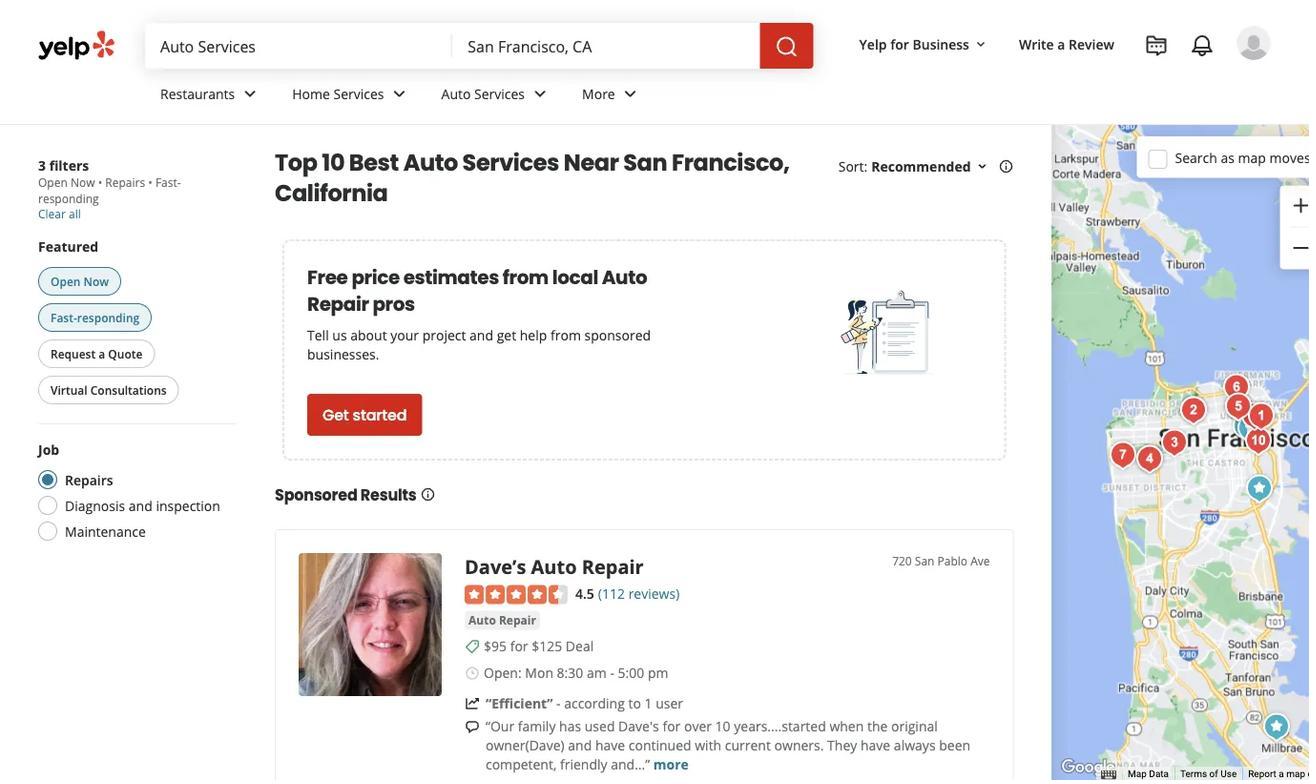 Task type: locate. For each thing, give the bounding box(es) containing it.
repair up (112
[[582, 554, 644, 580]]

a left 'quote'
[[99, 346, 105, 362]]

all
[[69, 206, 81, 221]]

0 horizontal spatial map
[[1238, 149, 1266, 167]]

business
[[913, 35, 970, 53]]

24 chevron down v2 image right restaurants on the left of page
[[239, 82, 262, 105]]

fast- down restaurants on the left of page
[[155, 175, 181, 190]]

4.5
[[575, 585, 594, 603]]

estimates
[[403, 264, 499, 291]]

1 24 chevron down v2 image from the left
[[239, 82, 262, 105]]

0 horizontal spatial san
[[623, 147, 667, 179]]

open
[[38, 175, 68, 190], [51, 273, 81, 289]]

1 horizontal spatial fast-
[[155, 175, 181, 190]]

1 vertical spatial for
[[510, 638, 528, 656]]

and for free
[[470, 326, 493, 344]]

write a review link
[[1012, 27, 1122, 61]]

sunset 76 auto repair & tire center image
[[1131, 440, 1169, 479]]

have down the
[[861, 737, 891, 755]]

Find text field
[[160, 35, 437, 56]]

notifications image
[[1191, 34, 1214, 57]]

0 vertical spatial now
[[71, 175, 95, 190]]

0 horizontal spatial •
[[98, 175, 102, 190]]

none field up home
[[160, 35, 437, 56]]

1 have from the left
[[595, 737, 625, 755]]

2 • from the left
[[148, 175, 152, 190]]

terms of use
[[1181, 769, 1237, 780]]

and up friendly
[[568, 737, 592, 755]]

price
[[352, 264, 400, 291]]

a right write
[[1058, 35, 1065, 53]]

open for open now • repairs •
[[38, 175, 68, 190]]

dave's
[[619, 718, 659, 736]]

and inside "our family has used dave's for over 10 years....started when the original owner(dave) and have continued with current owners. they have always been competent, friendly and…"
[[568, 737, 592, 755]]

for
[[891, 35, 909, 53], [510, 638, 528, 656], [663, 718, 681, 736]]

0 horizontal spatial and
[[129, 497, 152, 515]]

more link
[[567, 69, 657, 124]]

10 up with
[[715, 718, 731, 736]]

report a map e
[[1248, 769, 1309, 780]]

services down auto services link
[[462, 147, 559, 179]]

fast- for fast- responding
[[155, 175, 181, 190]]

repair inside button
[[499, 613, 536, 629]]

0 vertical spatial from
[[503, 264, 549, 291]]

and
[[470, 326, 493, 344], [129, 497, 152, 515], [568, 737, 592, 755]]

16 info v2 image
[[999, 159, 1014, 174]]

filters
[[49, 156, 89, 174]]

none field up more
[[468, 35, 745, 56]]

continued
[[629, 737, 691, 755]]

services left 24 chevron down v2 image
[[334, 85, 384, 103]]

1 vertical spatial from
[[551, 326, 581, 344]]

1 horizontal spatial a
[[1058, 35, 1065, 53]]

2 horizontal spatial for
[[891, 35, 909, 53]]

virtual consultations
[[51, 382, 167, 398]]

euro motorcars image
[[1236, 397, 1274, 436]]

2 horizontal spatial repair
[[582, 554, 644, 580]]

the
[[867, 718, 888, 736]]

search
[[1175, 149, 1218, 167]]

0 vertical spatial open
[[38, 175, 68, 190]]

clear all
[[38, 206, 81, 221]]

been
[[939, 737, 971, 755]]

1 vertical spatial repair
[[582, 554, 644, 580]]

auto repair link
[[465, 611, 540, 631]]

fast- inside "fast- responding"
[[155, 175, 181, 190]]

2 vertical spatial a
[[1279, 769, 1284, 780]]

restaurants
[[160, 85, 235, 103]]

about
[[350, 326, 387, 344]]

2 vertical spatial and
[[568, 737, 592, 755]]

request a quote
[[51, 346, 143, 362]]

1 horizontal spatial •
[[148, 175, 152, 190]]

jt's auto repair image
[[1104, 437, 1142, 475]]

job
[[38, 440, 59, 459]]

3 24 chevron down v2 image from the left
[[619, 82, 642, 105]]

map left e
[[1287, 769, 1306, 780]]

1 horizontal spatial for
[[663, 718, 681, 736]]

2 horizontal spatial a
[[1279, 769, 1284, 780]]

1 horizontal spatial 24 chevron down v2 image
[[529, 82, 552, 105]]

zoom out image
[[1290, 237, 1309, 260]]

0 vertical spatial san
[[623, 147, 667, 179]]

open for open now
[[51, 273, 81, 289]]

sponsored results
[[275, 484, 417, 506]]

as
[[1221, 149, 1235, 167]]

san right 720
[[915, 554, 935, 569]]

16 trending v2 image
[[465, 697, 480, 712]]

24 chevron down v2 image inside more link
[[619, 82, 642, 105]]

repair up "us"
[[307, 291, 369, 318]]

1 vertical spatial a
[[99, 346, 105, 362]]

review
[[1069, 35, 1115, 53]]

group
[[1280, 186, 1309, 270]]

720 san pablo ave
[[892, 554, 990, 569]]

dave's auto repair image
[[299, 554, 442, 697]]

0 horizontal spatial fast-
[[51, 310, 77, 325]]

auto inside button
[[469, 613, 496, 629]]

auto services
[[441, 85, 525, 103]]

home services link
[[277, 69, 426, 124]]

24 chevron down v2 image right more
[[619, 82, 642, 105]]

auto right 24 chevron down v2 image
[[441, 85, 471, 103]]

1 vertical spatial -
[[556, 695, 561, 713]]

0 horizontal spatial -
[[556, 695, 561, 713]]

repairs
[[105, 175, 145, 190], [65, 471, 113, 489]]

2 have from the left
[[861, 737, 891, 755]]

1 horizontal spatial san
[[915, 554, 935, 569]]

search image
[[775, 35, 798, 58]]

(112 reviews)
[[598, 585, 680, 603]]

0 vertical spatial for
[[891, 35, 909, 53]]

1 horizontal spatial have
[[861, 737, 891, 755]]

ksh automotive image
[[1220, 388, 1258, 426], [1220, 388, 1258, 426]]

responding for fast- responding
[[38, 190, 99, 206]]

map for moves
[[1238, 149, 1266, 167]]

report
[[1248, 769, 1277, 780]]

0 horizontal spatial have
[[595, 737, 625, 755]]

1 vertical spatial fast-
[[51, 310, 77, 325]]

$95
[[484, 638, 507, 656]]

action auto care image
[[1240, 422, 1278, 460]]

1 vertical spatial map
[[1287, 769, 1306, 780]]

map
[[1238, 149, 1266, 167], [1287, 769, 1306, 780]]

pm
[[648, 664, 669, 683]]

terms of use link
[[1181, 769, 1237, 780]]

1 vertical spatial open
[[51, 273, 81, 289]]

0 vertical spatial 10
[[322, 147, 345, 179]]

2 horizontal spatial and
[[568, 737, 592, 755]]

am
[[587, 664, 607, 683]]

10 right "top"
[[322, 147, 345, 179]]

california auto center image
[[1258, 709, 1296, 747]]

international sport motors image
[[1232, 410, 1270, 448]]

1 horizontal spatial from
[[551, 326, 581, 344]]

map region
[[854, 49, 1309, 781]]

more
[[653, 756, 689, 774]]

stress-free auto care / emerald auto image
[[1175, 392, 1213, 430], [1175, 392, 1213, 430]]

16 speech v2 image
[[465, 720, 480, 735]]

24 chevron down v2 image inside auto services link
[[529, 82, 552, 105]]

fast- up request at left top
[[51, 310, 77, 325]]

top 10 best auto services near san francisco, california
[[275, 147, 790, 209]]

0 horizontal spatial for
[[510, 638, 528, 656]]

fast-
[[155, 175, 181, 190], [51, 310, 77, 325]]

now up the fast-responding
[[84, 273, 109, 289]]

fast- inside button
[[51, 310, 77, 325]]

from right help
[[551, 326, 581, 344]]

4.5 link
[[575, 583, 594, 604]]

years....started
[[734, 718, 826, 736]]

according
[[564, 695, 625, 713]]

user actions element
[[844, 24, 1298, 141]]

auto right local
[[602, 264, 647, 291]]

1 vertical spatial now
[[84, 273, 109, 289]]

1 horizontal spatial map
[[1287, 769, 1306, 780]]

a inside the request a quote 'button'
[[99, 346, 105, 362]]

clear all link
[[38, 206, 81, 221]]

from left local
[[503, 264, 549, 291]]

get
[[323, 405, 349, 426]]

0 horizontal spatial none field
[[160, 35, 437, 56]]

0 vertical spatial repairs
[[105, 175, 145, 190]]

diagnosis and inspection
[[65, 497, 220, 515]]

write a review
[[1019, 35, 1115, 53]]

map data
[[1128, 769, 1169, 780]]

auto right best
[[403, 147, 458, 179]]

open now
[[51, 273, 109, 289]]

now inside button
[[84, 273, 109, 289]]

for right $95
[[510, 638, 528, 656]]

1 vertical spatial 10
[[715, 718, 731, 736]]

for for $95
[[510, 638, 528, 656]]

a for request
[[99, 346, 105, 362]]

when
[[830, 718, 864, 736]]

from
[[503, 264, 549, 291], [551, 326, 581, 344]]

24 chevron down v2 image right auto services
[[529, 82, 552, 105]]

0 horizontal spatial from
[[503, 264, 549, 291]]

0 vertical spatial map
[[1238, 149, 1266, 167]]

16 deal v2 image
[[465, 639, 480, 655]]

2 24 chevron down v2 image from the left
[[529, 82, 552, 105]]

san
[[623, 147, 667, 179], [915, 554, 935, 569]]

a for write
[[1058, 35, 1065, 53]]

have down "used"
[[595, 737, 625, 755]]

2 vertical spatial repair
[[499, 613, 536, 629]]

near
[[564, 147, 619, 179]]

san right near at the left
[[623, 147, 667, 179]]

and for "our
[[568, 737, 592, 755]]

for for yelp
[[891, 35, 909, 53]]

- right 'am'
[[610, 664, 615, 683]]

open inside button
[[51, 273, 81, 289]]

clear
[[38, 206, 66, 221]]

open down featured
[[51, 273, 81, 289]]

mike's union auto repair image
[[1156, 424, 1194, 462]]

a right 'report'
[[1279, 769, 1284, 780]]

pros
[[373, 291, 415, 318]]

and up maintenance
[[129, 497, 152, 515]]

zoom in image
[[1290, 194, 1309, 217]]

1 horizontal spatial 10
[[715, 718, 731, 736]]

for inside button
[[891, 35, 909, 53]]

get started
[[323, 405, 407, 426]]

responding inside button
[[77, 310, 140, 325]]

open now • repairs •
[[38, 175, 155, 190]]

map right as
[[1238, 149, 1266, 167]]

1 horizontal spatial none field
[[468, 35, 745, 56]]

a inside 'write a review' link
[[1058, 35, 1065, 53]]

1 vertical spatial and
[[129, 497, 152, 515]]

open:
[[484, 664, 522, 683]]

0 vertical spatial repair
[[307, 291, 369, 318]]

1 vertical spatial responding
[[77, 310, 140, 325]]

- up has
[[556, 695, 561, 713]]

responding inside "fast- responding"
[[38, 190, 99, 206]]

1 horizontal spatial repair
[[499, 613, 536, 629]]

0 vertical spatial -
[[610, 664, 615, 683]]

0 vertical spatial responding
[[38, 190, 99, 206]]

moves
[[1270, 149, 1309, 167]]

0 horizontal spatial 10
[[322, 147, 345, 179]]

recommended
[[872, 157, 971, 175]]

0 vertical spatial fast-
[[155, 175, 181, 190]]

top
[[275, 147, 317, 179]]

fast- for fast-responding
[[51, 310, 77, 325]]

for right the yelp
[[891, 35, 909, 53]]

and left get
[[470, 326, 493, 344]]

None search field
[[145, 23, 817, 69]]

10 inside top 10 best auto services near san francisco, california
[[322, 147, 345, 179]]

auto inside top 10 best auto services near san francisco, california
[[403, 147, 458, 179]]

2 horizontal spatial 24 chevron down v2 image
[[619, 82, 642, 105]]

recommended button
[[872, 157, 990, 175]]

0 horizontal spatial 24 chevron down v2 image
[[239, 82, 262, 105]]

1 horizontal spatial and
[[470, 326, 493, 344]]

24 chevron down v2 image for more
[[619, 82, 642, 105]]

24 chevron down v2 image for restaurants
[[239, 82, 262, 105]]

None field
[[160, 35, 437, 56], [468, 35, 745, 56]]

auto up 16 deal v2 icon
[[469, 613, 496, 629]]

$125
[[532, 638, 562, 656]]

paul's mobile detailing image
[[1241, 470, 1279, 508]]

24 chevron down v2 image
[[239, 82, 262, 105], [529, 82, 552, 105], [619, 82, 642, 105]]

sunset 76 auto repair & tire center image
[[1131, 440, 1169, 479]]

0 vertical spatial and
[[470, 326, 493, 344]]

and inside free price estimates from local auto repair pros tell us about your project and get help from sponsored businesses.
[[470, 326, 493, 344]]

now for open now
[[84, 273, 109, 289]]

1 vertical spatial san
[[915, 554, 935, 569]]

open down 3 filters
[[38, 175, 68, 190]]

for up the continued
[[663, 718, 681, 736]]

0 horizontal spatial a
[[99, 346, 105, 362]]

1 none field from the left
[[160, 35, 437, 56]]

-
[[610, 664, 615, 683], [556, 695, 561, 713]]

2 none field from the left
[[468, 35, 745, 56]]

10 inside "our family has used dave's for over 10 years....started when the original owner(dave) and have continued with current owners. they have always been competent, friendly and…"
[[715, 718, 731, 736]]

now down filters
[[71, 175, 95, 190]]

repair down 4.5 star rating image
[[499, 613, 536, 629]]

san inside top 10 best auto services near san francisco, california
[[623, 147, 667, 179]]

option group
[[32, 440, 237, 547]]

terms
[[1181, 769, 1207, 780]]

0 vertical spatial a
[[1058, 35, 1065, 53]]

auto
[[441, 85, 471, 103], [403, 147, 458, 179], [602, 264, 647, 291], [531, 554, 577, 580], [469, 613, 496, 629]]

0 horizontal spatial repair
[[307, 291, 369, 318]]

services up top 10 best auto services near san francisco, california
[[474, 85, 525, 103]]

2 vertical spatial for
[[663, 718, 681, 736]]

24 chevron down v2 image inside restaurants link
[[239, 82, 262, 105]]



Task type: describe. For each thing, give the bounding box(es) containing it.
google image
[[1057, 756, 1120, 781]]

yelp for business
[[859, 35, 970, 53]]

juarez tires and brakes image
[[1227, 408, 1266, 446]]

your
[[391, 326, 419, 344]]

keyboard shortcuts image
[[1101, 771, 1117, 780]]

businesses.
[[307, 345, 379, 363]]

repair inside free price estimates from local auto repair pros tell us about your project and get help from sponsored businesses.
[[307, 291, 369, 318]]

friendly
[[560, 756, 608, 774]]

services for auto services
[[474, 85, 525, 103]]

restaurants link
[[145, 69, 277, 124]]

current
[[725, 737, 771, 755]]

responding for fast-responding
[[77, 310, 140, 325]]

competent,
[[486, 756, 557, 774]]

over
[[684, 718, 712, 736]]

search as map moves
[[1175, 149, 1309, 167]]

greg r. image
[[1237, 26, 1271, 60]]

1 horizontal spatial -
[[610, 664, 615, 683]]

open: mon 8:30 am - 5:00 pm
[[484, 664, 669, 683]]

us
[[332, 326, 347, 344]]

business categories element
[[145, 69, 1271, 124]]

more
[[582, 85, 615, 103]]

has
[[559, 718, 581, 736]]

maintenance
[[65, 522, 146, 541]]

24 chevron down v2 image
[[388, 82, 411, 105]]

now for open now • repairs •
[[71, 175, 95, 190]]

"our family has used dave's for over 10 years....started when the original owner(dave) and have continued with current owners. they have always been competent, friendly and…"
[[486, 718, 971, 774]]

map
[[1128, 769, 1147, 780]]

eddy's auto services image
[[1218, 369, 1256, 407]]

of
[[1210, 769, 1218, 780]]

california
[[275, 178, 388, 209]]

Near text field
[[468, 35, 745, 56]]

diagnosis
[[65, 497, 125, 515]]

original
[[891, 718, 938, 736]]

write
[[1019, 35, 1054, 53]]

24 chevron down v2 image for auto services
[[529, 82, 552, 105]]

auto repair
[[469, 613, 536, 629]]

dave's auto repair
[[465, 554, 644, 580]]

1
[[645, 695, 652, 713]]

5:00
[[618, 664, 644, 683]]

auto inside business categories element
[[441, 85, 471, 103]]

"efficient" - according to 1 user
[[486, 695, 683, 713]]

none field near
[[468, 35, 745, 56]]

with
[[695, 737, 722, 755]]

used
[[585, 718, 615, 736]]

auto inside free price estimates from local auto repair pros tell us about your project and get help from sponsored businesses.
[[602, 264, 647, 291]]

1 • from the left
[[98, 175, 102, 190]]

(112
[[598, 585, 625, 603]]

user
[[656, 695, 683, 713]]

free
[[307, 264, 348, 291]]

"our
[[486, 718, 514, 736]]

results
[[361, 484, 417, 506]]

featured group
[[34, 237, 237, 408]]

projects image
[[1145, 34, 1168, 57]]

free price estimates from local auto repair pros image
[[841, 286, 936, 382]]

map for e
[[1287, 769, 1306, 780]]

pablo
[[938, 554, 968, 569]]

open now button
[[38, 267, 121, 296]]

services for home services
[[334, 85, 384, 103]]

fast- responding
[[38, 175, 181, 206]]

report a map e link
[[1248, 769, 1309, 780]]

and…"
[[611, 756, 650, 774]]

project
[[422, 326, 466, 344]]

home services
[[292, 85, 384, 103]]

16 chevron down v2 image
[[973, 37, 989, 52]]

auto repair button
[[465, 611, 540, 631]]

tell
[[307, 326, 329, 344]]

(112 reviews) link
[[598, 583, 680, 604]]

get
[[497, 326, 516, 344]]

3 filters
[[38, 156, 89, 174]]

they
[[827, 737, 857, 755]]

owners.
[[774, 737, 824, 755]]

services inside top 10 best auto services near san francisco, california
[[462, 147, 559, 179]]

get started button
[[307, 394, 422, 436]]

e
[[1308, 769, 1309, 780]]

mon
[[525, 664, 554, 683]]

16 clock v2 image
[[465, 666, 480, 681]]

for inside "our family has used dave's for over 10 years....started when the original owner(dave) and have continued with current owners. they have always been competent, friendly and…"
[[663, 718, 681, 736]]

sponsored
[[275, 484, 357, 506]]

ave
[[971, 554, 990, 569]]

yelp for business button
[[852, 27, 996, 61]]

featured
[[38, 237, 98, 255]]

map data button
[[1128, 768, 1169, 781]]

4.5 star rating image
[[465, 586, 568, 605]]

inspection
[[156, 497, 220, 515]]

dave's auto repair link
[[465, 554, 644, 580]]

16 chevron down v2 image
[[975, 159, 990, 174]]

16 info v2 image
[[420, 487, 436, 502]]

yelp
[[859, 35, 887, 53]]

"efficient"
[[486, 695, 553, 713]]

dave's
[[465, 554, 526, 580]]

k & c auto service image
[[1243, 397, 1281, 436]]

8:30
[[557, 664, 583, 683]]

local
[[552, 264, 598, 291]]

virtual consultations button
[[38, 376, 179, 405]]

a for report
[[1279, 769, 1284, 780]]

free price estimates from local auto repair pros tell us about your project and get help from sponsored businesses.
[[307, 264, 651, 363]]

use
[[1221, 769, 1237, 780]]

family
[[518, 718, 556, 736]]

auto up 4.5 link
[[531, 554, 577, 580]]

1 vertical spatial repairs
[[65, 471, 113, 489]]

request
[[51, 346, 96, 362]]

option group containing job
[[32, 440, 237, 547]]

to
[[628, 695, 641, 713]]

none field find
[[160, 35, 437, 56]]

data
[[1149, 769, 1169, 780]]



Task type: vqa. For each thing, say whether or not it's contained in the screenshot.
Projects IMAGE on the top of the page
yes



